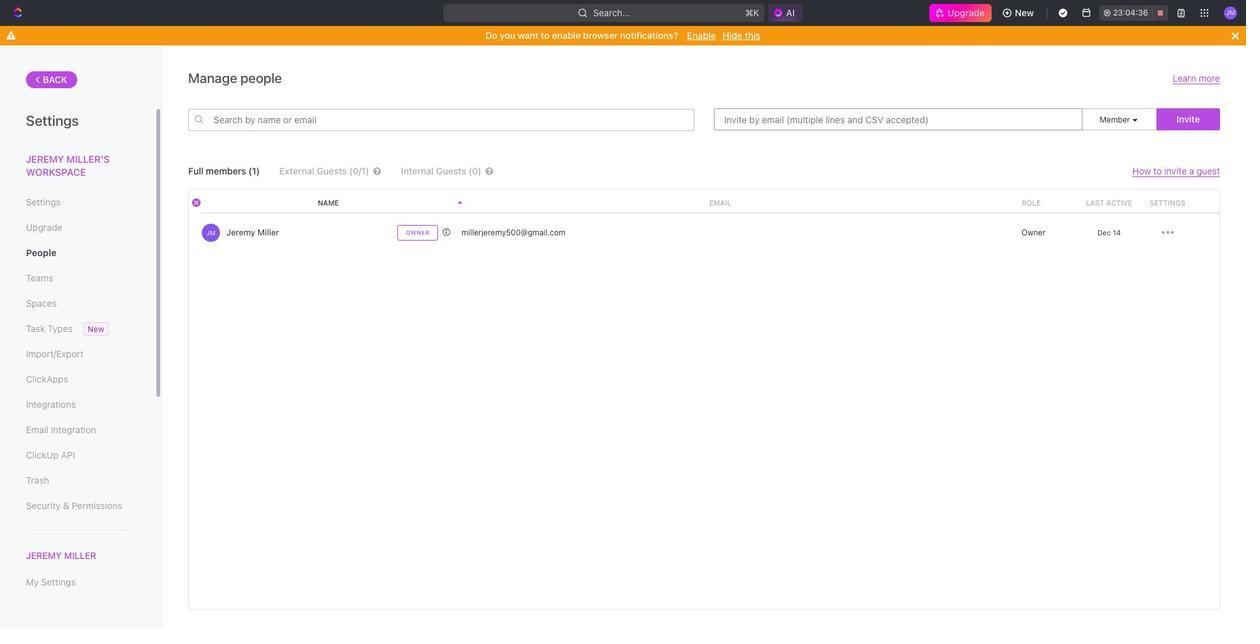 Task type: locate. For each thing, give the bounding box(es) containing it.
to right the how
[[1154, 166, 1162, 177]]

clickup
[[26, 450, 59, 461]]

0 horizontal spatial guests
[[317, 166, 347, 177]]

how to invite a guest
[[1133, 166, 1220, 177]]

trash
[[26, 475, 49, 486]]

owner down internal
[[406, 229, 430, 236]]

1 vertical spatial jeremy miller
[[26, 550, 96, 561]]

0 vertical spatial jeremy miller
[[227, 227, 279, 238]]

14
[[1113, 228, 1121, 237]]

full members (1) button
[[188, 166, 260, 177]]

external guests (0/1)
[[279, 166, 369, 177]]

1 vertical spatial upgrade
[[26, 222, 62, 233]]

0 horizontal spatial upgrade
[[26, 222, 62, 233]]

jeremy miller inside the settings element
[[26, 550, 96, 561]]

learn more
[[1173, 73, 1220, 84]]

1 guests from the left
[[317, 166, 347, 177]]

integration
[[51, 425, 96, 436]]

(0)
[[469, 166, 482, 177]]

jeremy miller up my settings
[[26, 550, 96, 561]]

how
[[1133, 166, 1151, 177]]

spaces link
[[26, 293, 129, 315]]

manage people
[[188, 70, 282, 86]]

email inside the settings element
[[26, 425, 48, 436]]

enable
[[552, 30, 581, 41]]

people link
[[26, 242, 129, 264]]

1 horizontal spatial new
[[1015, 7, 1034, 18]]

1 horizontal spatial miller
[[258, 227, 279, 238]]

more
[[1199, 73, 1220, 84]]

0 vertical spatial jeremy
[[26, 153, 64, 165]]

0 horizontal spatial jm
[[206, 229, 216, 237]]

upgrade link
[[930, 4, 992, 22], [26, 217, 129, 239]]

0 horizontal spatial to
[[541, 30, 550, 41]]

search...
[[593, 7, 630, 18]]

settings element
[[0, 45, 162, 630]]

last active
[[1086, 199, 1133, 207]]

new inside button
[[1015, 7, 1034, 18]]

1 vertical spatial miller
[[64, 550, 96, 561]]

this
[[745, 30, 761, 41]]

jeremy up my settings
[[26, 550, 62, 561]]

integrations link
[[26, 394, 129, 416]]

0 vertical spatial to
[[541, 30, 550, 41]]

browser
[[583, 30, 618, 41]]

last
[[1086, 199, 1105, 207]]

1 horizontal spatial to
[[1154, 166, 1162, 177]]

(1)
[[249, 166, 260, 177]]

settings link
[[26, 191, 129, 214]]

1 vertical spatial upgrade link
[[26, 217, 129, 239]]

1 horizontal spatial jeremy miller
[[227, 227, 279, 238]]

upgrade
[[948, 7, 985, 18], [26, 222, 62, 233]]

owner down the role
[[1022, 228, 1046, 237]]

how to invite a guest link
[[1133, 166, 1220, 177]]

back
[[43, 74, 67, 85]]

2 guests from the left
[[436, 166, 466, 177]]

clickapps link
[[26, 369, 129, 391]]

1 horizontal spatial jm
[[1226, 9, 1235, 16]]

0 horizontal spatial jeremy miller
[[26, 550, 96, 561]]

jeremy inside "jeremy miller's workspace"
[[26, 153, 64, 165]]

miller's
[[67, 153, 110, 165]]

enable
[[687, 30, 716, 41]]

member
[[1100, 115, 1130, 125]]

jeremy down (1)
[[227, 227, 255, 238]]

jm inside dropdown button
[[1226, 9, 1235, 16]]

workspace
[[26, 166, 86, 178]]

0 horizontal spatial new
[[88, 325, 104, 334]]

ai button
[[768, 4, 803, 22]]

guests
[[317, 166, 347, 177], [436, 166, 466, 177]]

jeremy
[[26, 153, 64, 165], [227, 227, 255, 238], [26, 550, 62, 561]]

teams
[[26, 273, 53, 284]]

0 horizontal spatial email
[[26, 425, 48, 436]]

task types
[[26, 323, 73, 334]]

dec
[[1098, 228, 1111, 237]]

1 vertical spatial new
[[88, 325, 104, 334]]

1 horizontal spatial upgrade link
[[930, 4, 992, 22]]

upgrade up people
[[26, 222, 62, 233]]

do
[[486, 30, 498, 41]]

miller inside the settings element
[[64, 550, 96, 561]]

learn
[[1173, 73, 1196, 84]]

1 horizontal spatial upgrade
[[948, 7, 985, 18]]

settings down the back link
[[26, 112, 79, 129]]

jm button
[[1220, 3, 1241, 23]]

settings down workspace
[[26, 197, 61, 208]]

1 vertical spatial email
[[26, 425, 48, 436]]

Search by name or email text field
[[188, 109, 695, 131]]

security & permissions link
[[26, 495, 129, 517]]

clickup api
[[26, 450, 75, 461]]

upgrade link up people link
[[26, 217, 129, 239]]

name
[[318, 199, 339, 207]]

23:04:36
[[1113, 8, 1148, 18]]

email
[[710, 199, 732, 207], [26, 425, 48, 436]]

jeremy miller down (1)
[[227, 227, 279, 238]]

miller down (1)
[[258, 227, 279, 238]]

new
[[1015, 7, 1034, 18], [88, 325, 104, 334]]

upgrade link left the new button on the right of page
[[930, 4, 992, 22]]

you
[[500, 30, 515, 41]]

ai
[[786, 7, 795, 18]]

1 horizontal spatial guests
[[436, 166, 466, 177]]

23:04:36 button
[[1100, 5, 1168, 21]]

miller up the my settings link
[[64, 550, 96, 561]]

0 horizontal spatial upgrade link
[[26, 217, 129, 239]]

to right 'want'
[[541, 30, 550, 41]]

jeremy miller's workspace
[[26, 153, 110, 178]]

jeremy up workspace
[[26, 153, 64, 165]]

new inside the settings element
[[88, 325, 104, 334]]

miller
[[258, 227, 279, 238], [64, 550, 96, 561]]

guests left (0/1)
[[317, 166, 347, 177]]

to
[[541, 30, 550, 41], [1154, 166, 1162, 177]]

hide
[[723, 30, 743, 41]]

0 vertical spatial email
[[710, 199, 732, 207]]

guests left (0)
[[436, 166, 466, 177]]

0 vertical spatial jm
[[1226, 9, 1235, 16]]

Invite by email (multiple lines and CSV accepted) text field
[[714, 108, 1083, 130]]

jm
[[1226, 9, 1235, 16], [206, 229, 216, 237]]

email for email
[[710, 199, 732, 207]]

0 vertical spatial new
[[1015, 7, 1034, 18]]

0 horizontal spatial miller
[[64, 550, 96, 561]]

upgrade left the new button on the right of page
[[948, 7, 985, 18]]

(0/1)
[[349, 166, 369, 177]]

1 horizontal spatial email
[[710, 199, 732, 207]]

external guests (0/1) button
[[279, 166, 382, 177]]

invite
[[1165, 166, 1187, 177]]

settings down the how to invite a guest link
[[1150, 199, 1186, 207]]



Task type: vqa. For each thing, say whether or not it's contained in the screenshot.
Workspaces
no



Task type: describe. For each thing, give the bounding box(es) containing it.
people
[[26, 247, 56, 258]]

owner button
[[1017, 228, 1046, 237]]

1 vertical spatial to
[[1154, 166, 1162, 177]]

import/export
[[26, 349, 84, 360]]

guests for internal
[[436, 166, 466, 177]]

spaces
[[26, 298, 57, 309]]

new button
[[997, 3, 1042, 23]]

guests for external
[[317, 166, 347, 177]]

notifications?
[[620, 30, 678, 41]]

clickapps
[[26, 374, 68, 385]]

teams link
[[26, 267, 129, 290]]

my settings
[[26, 577, 76, 588]]

task
[[26, 323, 45, 334]]

dec 14
[[1098, 228, 1121, 237]]

clickup api link
[[26, 445, 129, 467]]

member button
[[1100, 115, 1139, 125]]

permissions
[[72, 500, 122, 512]]

integrations
[[26, 399, 76, 410]]

back link
[[26, 71, 77, 88]]

email integration link
[[26, 419, 129, 441]]

do you want to enable browser notifications? enable hide this
[[486, 30, 761, 41]]

manage
[[188, 70, 237, 86]]

2 vertical spatial jeremy
[[26, 550, 62, 561]]

my
[[26, 577, 39, 588]]

a
[[1189, 166, 1194, 177]]

invite
[[1177, 114, 1200, 125]]

millerjeremy500@gmail.com
[[462, 228, 566, 237]]

&
[[63, 500, 69, 512]]

want
[[518, 30, 539, 41]]

role
[[1022, 199, 1041, 207]]

security & permissions
[[26, 500, 122, 512]]

email for email integration
[[26, 425, 48, 436]]

0 vertical spatial upgrade
[[948, 7, 985, 18]]

upgrade link inside the settings element
[[26, 217, 129, 239]]

members
[[206, 166, 246, 177]]

invite button
[[1157, 108, 1220, 130]]

api
[[61, 450, 75, 461]]

1 vertical spatial jm
[[206, 229, 216, 237]]

full
[[188, 166, 203, 177]]

guest
[[1197, 166, 1220, 177]]

my settings link
[[26, 572, 129, 594]]

0 vertical spatial miller
[[258, 227, 279, 238]]

⌘k
[[746, 7, 760, 18]]

types
[[48, 323, 73, 334]]

active
[[1107, 199, 1133, 207]]

external
[[279, 166, 314, 177]]

email integration
[[26, 425, 96, 436]]

internal
[[401, 166, 434, 177]]

0 vertical spatial upgrade link
[[930, 4, 992, 22]]

import/export link
[[26, 343, 129, 365]]

1 horizontal spatial owner
[[1022, 228, 1046, 237]]

people
[[240, 70, 282, 86]]

full members (1)
[[188, 166, 260, 177]]

upgrade inside the settings element
[[26, 222, 62, 233]]

1 vertical spatial jeremy
[[227, 227, 255, 238]]

0 horizontal spatial owner
[[406, 229, 430, 236]]

security
[[26, 500, 61, 512]]

internal guests (0)
[[401, 166, 482, 177]]

internal guests (0) button
[[401, 166, 513, 177]]

trash link
[[26, 470, 129, 492]]

settings right my in the bottom left of the page
[[41, 577, 76, 588]]



